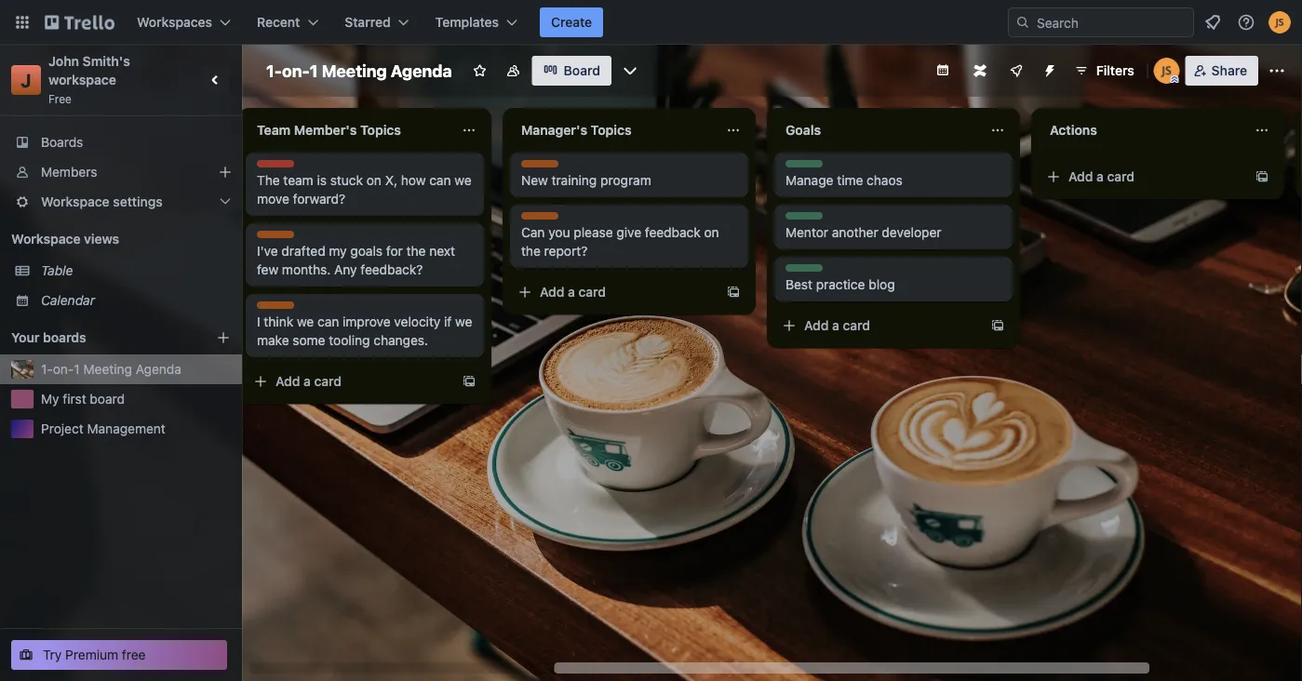 Task type: vqa. For each thing, say whether or not it's contained in the screenshot.
'Add' related to Goals
yes



Task type: describe. For each thing, give the bounding box(es) containing it.
add a card button for goals
[[774, 311, 983, 341]]

filters button
[[1068, 56, 1140, 86]]

back to home image
[[45, 7, 114, 37]]

forward?
[[293, 191, 345, 207]]

improve
[[343, 314, 391, 329]]

discuss can you please give feedback on the report?
[[521, 213, 719, 259]]

boards link
[[0, 128, 242, 157]]

workspace for workspace views
[[11, 231, 81, 247]]

free
[[48, 92, 72, 105]]

can
[[521, 225, 545, 240]]

discuss for you
[[521, 213, 563, 226]]

power ups image
[[1009, 63, 1024, 78]]

we right if
[[455, 314, 472, 329]]

you
[[548, 225, 570, 240]]

color: red, title: "blocker" element
[[257, 160, 297, 174]]

project management
[[41, 421, 166, 437]]

best practice blog link
[[786, 276, 1002, 294]]

calendar link
[[41, 291, 231, 310]]

create
[[551, 14, 592, 30]]

create from template… image for actions
[[1255, 169, 1270, 184]]

board
[[90, 391, 125, 407]]

program
[[600, 173, 651, 188]]

is
[[317, 173, 327, 188]]

boards
[[41, 134, 83, 150]]

chaos
[[867, 173, 903, 188]]

the inside 'discuss i've drafted my goals for the next few months. any feedback?'
[[406, 243, 426, 259]]

i've drafted my goals for the next few months. any feedback? link
[[257, 242, 473, 279]]

new
[[521, 173, 548, 188]]

workspaces
[[137, 14, 212, 30]]

actions
[[1050, 122, 1097, 138]]

member's
[[294, 122, 357, 138]]

months.
[[282, 262, 331, 277]]

boards
[[43, 330, 86, 345]]

workspace settings
[[41, 194, 163, 209]]

show menu image
[[1268, 61, 1286, 80]]

table link
[[41, 262, 231, 280]]

workspace navigation collapse icon image
[[203, 67, 229, 93]]

add for team member's topics
[[276, 374, 300, 389]]

add a card button for actions
[[1039, 162, 1247, 192]]

color: orange, title: "discuss" element for think
[[257, 302, 299, 316]]

0 horizontal spatial 1-on-1 meeting agenda
[[41, 362, 181, 377]]

discuss new training program
[[521, 161, 651, 188]]

workspace for workspace settings
[[41, 194, 110, 209]]

how
[[401, 173, 426, 188]]

feedback
[[645, 225, 701, 240]]

Team Member's Topics text field
[[246, 115, 450, 145]]

manager's
[[521, 122, 587, 138]]

my first board link
[[41, 390, 231, 409]]

goal for best
[[786, 265, 810, 278]]

add for actions
[[1069, 169, 1093, 184]]

1-on-1 meeting agenda inside text box
[[266, 60, 452, 81]]

the inside discuss can you please give feedback on the report?
[[521, 243, 541, 259]]

j link
[[11, 65, 41, 95]]

i've
[[257, 243, 278, 259]]

some
[[293, 333, 325, 348]]

first
[[63, 391, 86, 407]]

search image
[[1015, 15, 1030, 30]]

card for manager's topics
[[579, 284, 606, 300]]

starred button
[[333, 7, 420, 37]]

new training program link
[[521, 171, 737, 190]]

stuck
[[330, 173, 363, 188]]

color: green, title: "goal" element for manage
[[786, 160, 823, 174]]

0 horizontal spatial agenda
[[136, 362, 181, 377]]

can you please give feedback on the report? link
[[521, 223, 737, 261]]

goals
[[350, 243, 383, 259]]

workspace views
[[11, 231, 119, 247]]

goal mentor another developer
[[786, 213, 942, 240]]

primary element
[[0, 0, 1302, 45]]

goal for mentor
[[786, 213, 810, 226]]

add a card for manager's topics
[[540, 284, 606, 300]]

1-on-1 meeting agenda link
[[41, 360, 231, 379]]

manage
[[786, 173, 833, 188]]

1 horizontal spatial john smith (johnsmith38824343) image
[[1269, 11, 1291, 34]]

give
[[617, 225, 641, 240]]

feedback?
[[361, 262, 423, 277]]

recent
[[257, 14, 300, 30]]

manager's topics
[[521, 122, 632, 138]]

tooling
[[329, 333, 370, 348]]

drafted
[[281, 243, 325, 259]]

on- inside 1-on-1 meeting agenda text box
[[282, 60, 310, 81]]

any
[[334, 262, 357, 277]]

i
[[257, 314, 260, 329]]

filters
[[1096, 63, 1134, 78]]

board
[[564, 63, 600, 78]]

mentor another developer link
[[786, 223, 1002, 242]]

workspace settings button
[[0, 187, 242, 217]]

add board image
[[216, 330, 231, 345]]

premium
[[65, 647, 118, 663]]

Search field
[[1030, 8, 1193, 36]]

meeting inside 1-on-1 meeting agenda link
[[83, 362, 132, 377]]

recent button
[[246, 7, 330, 37]]

try premium free button
[[11, 640, 227, 670]]

workspaces button
[[126, 7, 242, 37]]

a for manager's topics
[[568, 284, 575, 300]]

card for goals
[[843, 318, 870, 333]]

john smith's workspace link
[[48, 54, 134, 87]]

settings
[[113, 194, 163, 209]]

0 notifications image
[[1202, 11, 1224, 34]]

another
[[832, 225, 878, 240]]

make
[[257, 333, 289, 348]]

share button
[[1186, 56, 1258, 86]]

discuss for think
[[257, 302, 299, 316]]

training
[[552, 173, 597, 188]]

members link
[[0, 157, 242, 187]]

can inside discuss i think we can improve velocity if we make some tooling changes.
[[317, 314, 339, 329]]

for
[[386, 243, 403, 259]]

john
[[48, 54, 79, 69]]



Task type: locate. For each thing, give the bounding box(es) containing it.
add down report?
[[540, 284, 564, 300]]

add for goals
[[804, 318, 829, 333]]

create from template… image for i've drafted my goals for the next few months. any feedback?
[[462, 374, 477, 389]]

agenda up my first board link
[[136, 362, 181, 377]]

add a card button down "actions" text box
[[1039, 162, 1247, 192]]

add a card down 'practice'
[[804, 318, 870, 333]]

1 horizontal spatial 1-
[[266, 60, 282, 81]]

color: orange, title: "discuss" element
[[521, 160, 563, 174], [521, 212, 563, 226], [257, 231, 299, 245], [257, 302, 299, 316]]

1 horizontal spatial can
[[429, 173, 451, 188]]

discuss inside the discuss new training program
[[521, 161, 563, 174]]

1 up first
[[74, 362, 80, 377]]

color: green, title: "goal" element
[[786, 160, 823, 174], [786, 212, 823, 226], [786, 264, 823, 278]]

3 goal from the top
[[786, 265, 810, 278]]

1- inside 1-on-1 meeting agenda link
[[41, 362, 53, 377]]

Goals text field
[[774, 115, 979, 145]]

discuss
[[521, 161, 563, 174], [521, 213, 563, 226], [257, 232, 299, 245], [257, 302, 299, 316]]

0 horizontal spatial create from template… image
[[990, 318, 1005, 333]]

topics up the x,
[[360, 122, 401, 138]]

goal
[[786, 161, 810, 174], [786, 213, 810, 226], [786, 265, 810, 278]]

on inside discuss can you please give feedback on the report?
[[704, 225, 719, 240]]

practice
[[816, 277, 865, 292]]

the right for
[[406, 243, 426, 259]]

confluence icon image
[[973, 64, 986, 77]]

card
[[1107, 169, 1135, 184], [579, 284, 606, 300], [843, 318, 870, 333], [314, 374, 342, 389]]

color: green, title: "goal" element down mentor
[[786, 264, 823, 278]]

0 vertical spatial create from template… image
[[1255, 169, 1270, 184]]

0 horizontal spatial topics
[[360, 122, 401, 138]]

1-on-1 meeting agenda down starred
[[266, 60, 452, 81]]

add
[[1069, 169, 1093, 184], [540, 284, 564, 300], [804, 318, 829, 333], [276, 374, 300, 389]]

please
[[574, 225, 613, 240]]

color: green, title: "goal" element down manage
[[786, 212, 823, 226]]

2 color: green, title: "goal" element from the top
[[786, 212, 823, 226]]

my
[[329, 243, 347, 259]]

color: orange, title: "discuss" element for training
[[521, 160, 563, 174]]

color: orange, title: "discuss" element down manager's
[[521, 160, 563, 174]]

can
[[429, 173, 451, 188], [317, 314, 339, 329]]

0 vertical spatial workspace
[[41, 194, 110, 209]]

goal down goals
[[786, 161, 810, 174]]

can right "how"
[[429, 173, 451, 188]]

1 the from the left
[[406, 243, 426, 259]]

1 vertical spatial workspace
[[11, 231, 81, 247]]

1 horizontal spatial 1
[[310, 60, 318, 81]]

1 goal from the top
[[786, 161, 810, 174]]

add a card button for team member's topics
[[246, 367, 454, 397]]

2 goal from the top
[[786, 213, 810, 226]]

create from template… image for goals
[[990, 318, 1005, 333]]

1 topics from the left
[[360, 122, 401, 138]]

open information menu image
[[1237, 13, 1256, 32]]

0 vertical spatial john smith (johnsmith38824343) image
[[1269, 11, 1291, 34]]

create from template… image for can you please give feedback on the report?
[[726, 285, 741, 300]]

1 vertical spatial create from template… image
[[462, 374, 477, 389]]

1 vertical spatial on-
[[53, 362, 74, 377]]

on
[[367, 173, 382, 188], [704, 225, 719, 240]]

color: orange, title: "discuss" element for drafted
[[257, 231, 299, 245]]

the team is stuck on x, how can we move forward? link
[[257, 171, 473, 208]]

create from template… image
[[726, 285, 741, 300], [462, 374, 477, 389]]

0 vertical spatial 1-
[[266, 60, 282, 81]]

goal inside goal best practice blog
[[786, 265, 810, 278]]

agenda left star or unstar board icon
[[391, 60, 452, 81]]

discuss up report?
[[521, 213, 563, 226]]

1 horizontal spatial on
[[704, 225, 719, 240]]

meeting up 'board'
[[83, 362, 132, 377]]

0 vertical spatial color: green, title: "goal" element
[[786, 160, 823, 174]]

1 vertical spatial color: green, title: "goal" element
[[786, 212, 823, 226]]

0 horizontal spatial john smith (johnsmith38824343) image
[[1154, 58, 1180, 84]]

team member's topics
[[257, 122, 401, 138]]

agenda
[[391, 60, 452, 81], [136, 362, 181, 377]]

try premium free
[[43, 647, 146, 663]]

topics up the discuss new training program
[[591, 122, 632, 138]]

add down make
[[276, 374, 300, 389]]

card down report?
[[579, 284, 606, 300]]

1 vertical spatial john smith (johnsmith38824343) image
[[1154, 58, 1180, 84]]

3 color: green, title: "goal" element from the top
[[786, 264, 823, 278]]

workspace inside workspace settings "dropdown button"
[[41, 194, 110, 209]]

think
[[264, 314, 293, 329]]

color: orange, title: "discuss" element for you
[[521, 212, 563, 226]]

the
[[406, 243, 426, 259], [521, 243, 541, 259]]

add a card for goals
[[804, 318, 870, 333]]

1-on-1 meeting agenda up 'board'
[[41, 362, 181, 377]]

0 horizontal spatial the
[[406, 243, 426, 259]]

if
[[444, 314, 452, 329]]

0 vertical spatial on
[[367, 173, 382, 188]]

0 vertical spatial agenda
[[391, 60, 452, 81]]

best
[[786, 277, 813, 292]]

add a card down actions
[[1069, 169, 1135, 184]]

1 horizontal spatial create from template… image
[[1255, 169, 1270, 184]]

Manager's Topics text field
[[510, 115, 715, 145]]

meeting inside 1-on-1 meeting agenda text box
[[322, 60, 387, 81]]

on- inside 1-on-1 meeting agenda link
[[53, 362, 74, 377]]

j
[[21, 69, 31, 91]]

color: green, title: "goal" element for mentor
[[786, 212, 823, 226]]

starred
[[345, 14, 391, 30]]

on- down recent dropdown button
[[282, 60, 310, 81]]

discuss down manager's
[[521, 161, 563, 174]]

your boards with 3 items element
[[11, 327, 188, 349]]

0 vertical spatial can
[[429, 173, 451, 188]]

1-on-1 meeting agenda
[[266, 60, 452, 81], [41, 362, 181, 377]]

workspace visible image
[[506, 63, 521, 78]]

0 horizontal spatial can
[[317, 314, 339, 329]]

the
[[257, 173, 280, 188]]

this member is an admin of this board. image
[[1171, 75, 1179, 84]]

blog
[[869, 277, 895, 292]]

add a card button down blog
[[774, 311, 983, 341]]

workspace down the members
[[41, 194, 110, 209]]

discuss inside 'discuss i've drafted my goals for the next few months. any feedback?'
[[257, 232, 299, 245]]

move
[[257, 191, 289, 207]]

x,
[[385, 173, 397, 188]]

1 vertical spatial agenda
[[136, 362, 181, 377]]

color: green, title: "goal" element down goals
[[786, 160, 823, 174]]

on- down boards
[[53, 362, 74, 377]]

color: orange, title: "discuss" element up make
[[257, 302, 299, 316]]

developer
[[882, 225, 942, 240]]

add a card
[[1069, 169, 1135, 184], [540, 284, 606, 300], [804, 318, 870, 333], [276, 374, 342, 389]]

add a card button down can you please give feedback on the report? link on the top of the page
[[510, 277, 719, 307]]

card down 'practice'
[[843, 318, 870, 333]]

goal manage time chaos
[[786, 161, 903, 188]]

john smith (johnsmith38824343) image right open information menu image
[[1269, 11, 1291, 34]]

1 horizontal spatial on-
[[282, 60, 310, 81]]

automation image
[[1035, 56, 1061, 82]]

we right "how"
[[455, 173, 472, 188]]

1 vertical spatial 1
[[74, 362, 80, 377]]

Actions text field
[[1039, 115, 1243, 145]]

color: orange, title: "discuss" element up few
[[257, 231, 299, 245]]

add a card for actions
[[1069, 169, 1135, 184]]

1 vertical spatial can
[[317, 314, 339, 329]]

discuss up few
[[257, 232, 299, 245]]

card down some
[[314, 374, 342, 389]]

workspace
[[48, 72, 116, 87]]

on inside blocker the team is stuck on x, how can we move forward?
[[367, 173, 382, 188]]

goal down manage
[[786, 213, 810, 226]]

2 vertical spatial color: green, title: "goal" element
[[786, 264, 823, 278]]

your
[[11, 330, 40, 345]]

project management link
[[41, 420, 231, 438]]

create from template… image
[[1255, 169, 1270, 184], [990, 318, 1005, 333]]

a down actions
[[1097, 169, 1104, 184]]

discuss inside discuss can you please give feedback on the report?
[[521, 213, 563, 226]]

john smith (johnsmith38824343) image
[[1269, 11, 1291, 34], [1154, 58, 1180, 84]]

views
[[84, 231, 119, 247]]

team
[[283, 173, 313, 188]]

john smith's workspace free
[[48, 54, 134, 105]]

discuss inside discuss i think we can improve velocity if we make some tooling changes.
[[257, 302, 299, 316]]

templates button
[[424, 7, 529, 37]]

1 horizontal spatial create from template… image
[[726, 285, 741, 300]]

templates
[[435, 14, 499, 30]]

customize views image
[[621, 61, 639, 80]]

Board name text field
[[257, 56, 461, 86]]

on left the x,
[[367, 173, 382, 188]]

1 vertical spatial 1-on-1 meeting agenda
[[41, 362, 181, 377]]

calendar power-up image
[[935, 62, 950, 77]]

1 vertical spatial 1-
[[41, 362, 53, 377]]

meeting down starred
[[322, 60, 387, 81]]

john smith (johnsmith38824343) image right the filters
[[1154, 58, 1180, 84]]

add down actions
[[1069, 169, 1093, 184]]

0 horizontal spatial on
[[367, 173, 382, 188]]

goal for manage
[[786, 161, 810, 174]]

add a card for team member's topics
[[276, 374, 342, 389]]

calendar
[[41, 293, 95, 308]]

0 horizontal spatial 1
[[74, 362, 80, 377]]

1 vertical spatial goal
[[786, 213, 810, 226]]

1 inside text box
[[310, 60, 318, 81]]

we up some
[[297, 314, 314, 329]]

1- inside 1-on-1 meeting agenda text box
[[266, 60, 282, 81]]

few
[[257, 262, 278, 277]]

1 down recent dropdown button
[[310, 60, 318, 81]]

2 vertical spatial goal
[[786, 265, 810, 278]]

0 horizontal spatial 1-
[[41, 362, 53, 377]]

blocker
[[257, 161, 297, 174]]

agenda inside text box
[[391, 60, 452, 81]]

free
[[122, 647, 146, 663]]

my
[[41, 391, 59, 407]]

0 vertical spatial meeting
[[322, 60, 387, 81]]

on right feedback on the top of page
[[704, 225, 719, 240]]

board link
[[532, 56, 611, 86]]

card for team member's topics
[[314, 374, 342, 389]]

goal inside goal mentor another developer
[[786, 213, 810, 226]]

share
[[1212, 63, 1247, 78]]

color: green, title: "goal" element for best
[[786, 264, 823, 278]]

add a card button for manager's topics
[[510, 277, 719, 307]]

0 vertical spatial 1
[[310, 60, 318, 81]]

report?
[[544, 243, 588, 259]]

a for actions
[[1097, 169, 1104, 184]]

0 horizontal spatial on-
[[53, 362, 74, 377]]

topics
[[360, 122, 401, 138], [591, 122, 632, 138]]

table
[[41, 263, 73, 278]]

goal down mentor
[[786, 265, 810, 278]]

management
[[87, 421, 166, 437]]

create button
[[540, 7, 603, 37]]

project
[[41, 421, 84, 437]]

1 horizontal spatial meeting
[[322, 60, 387, 81]]

goal best practice blog
[[786, 265, 895, 292]]

1- up my
[[41, 362, 53, 377]]

1 horizontal spatial the
[[521, 243, 541, 259]]

velocity
[[394, 314, 441, 329]]

0 vertical spatial on-
[[282, 60, 310, 81]]

we inside blocker the team is stuck on x, how can we move forward?
[[455, 173, 472, 188]]

can up some
[[317, 314, 339, 329]]

2 topics from the left
[[591, 122, 632, 138]]

discuss for training
[[521, 161, 563, 174]]

add a card down some
[[276, 374, 342, 389]]

changes.
[[373, 333, 428, 348]]

a down 'practice'
[[832, 318, 839, 333]]

1- down recent
[[266, 60, 282, 81]]

a for goals
[[832, 318, 839, 333]]

try
[[43, 647, 62, 663]]

blocker the team is stuck on x, how can we move forward?
[[257, 161, 472, 207]]

goal inside goal manage time chaos
[[786, 161, 810, 174]]

0 vertical spatial create from template… image
[[726, 285, 741, 300]]

card for actions
[[1107, 169, 1135, 184]]

color: orange, title: "discuss" element down the new
[[521, 212, 563, 226]]

0 vertical spatial goal
[[786, 161, 810, 174]]

workspace up "table"
[[11, 231, 81, 247]]

next
[[429, 243, 455, 259]]

manage time chaos link
[[786, 171, 1002, 190]]

can inside blocker the team is stuck on x, how can we move forward?
[[429, 173, 451, 188]]

0 vertical spatial 1-on-1 meeting agenda
[[266, 60, 452, 81]]

discuss i think we can improve velocity if we make some tooling changes.
[[257, 302, 472, 348]]

a down some
[[304, 374, 311, 389]]

smith's
[[83, 54, 130, 69]]

1 horizontal spatial 1-on-1 meeting agenda
[[266, 60, 452, 81]]

star or unstar board image
[[473, 63, 487, 78]]

add down best
[[804, 318, 829, 333]]

add for manager's topics
[[540, 284, 564, 300]]

i think we can improve velocity if we make some tooling changes. link
[[257, 313, 473, 350]]

workspace
[[41, 194, 110, 209], [11, 231, 81, 247]]

your boards
[[11, 330, 86, 345]]

discuss for drafted
[[257, 232, 299, 245]]

a for team member's topics
[[304, 374, 311, 389]]

0 horizontal spatial create from template… image
[[462, 374, 477, 389]]

1 horizontal spatial topics
[[591, 122, 632, 138]]

card down "actions" text box
[[1107, 169, 1135, 184]]

discuss up make
[[257, 302, 299, 316]]

0 horizontal spatial meeting
[[83, 362, 132, 377]]

a down report?
[[568, 284, 575, 300]]

add a card button down tooling
[[246, 367, 454, 397]]

the down can
[[521, 243, 541, 259]]

members
[[41, 164, 97, 180]]

1 vertical spatial create from template… image
[[990, 318, 1005, 333]]

1 vertical spatial on
[[704, 225, 719, 240]]

add a card down report?
[[540, 284, 606, 300]]

1 vertical spatial meeting
[[83, 362, 132, 377]]

1 color: green, title: "goal" element from the top
[[786, 160, 823, 174]]

2 the from the left
[[521, 243, 541, 259]]

1 horizontal spatial agenda
[[391, 60, 452, 81]]



